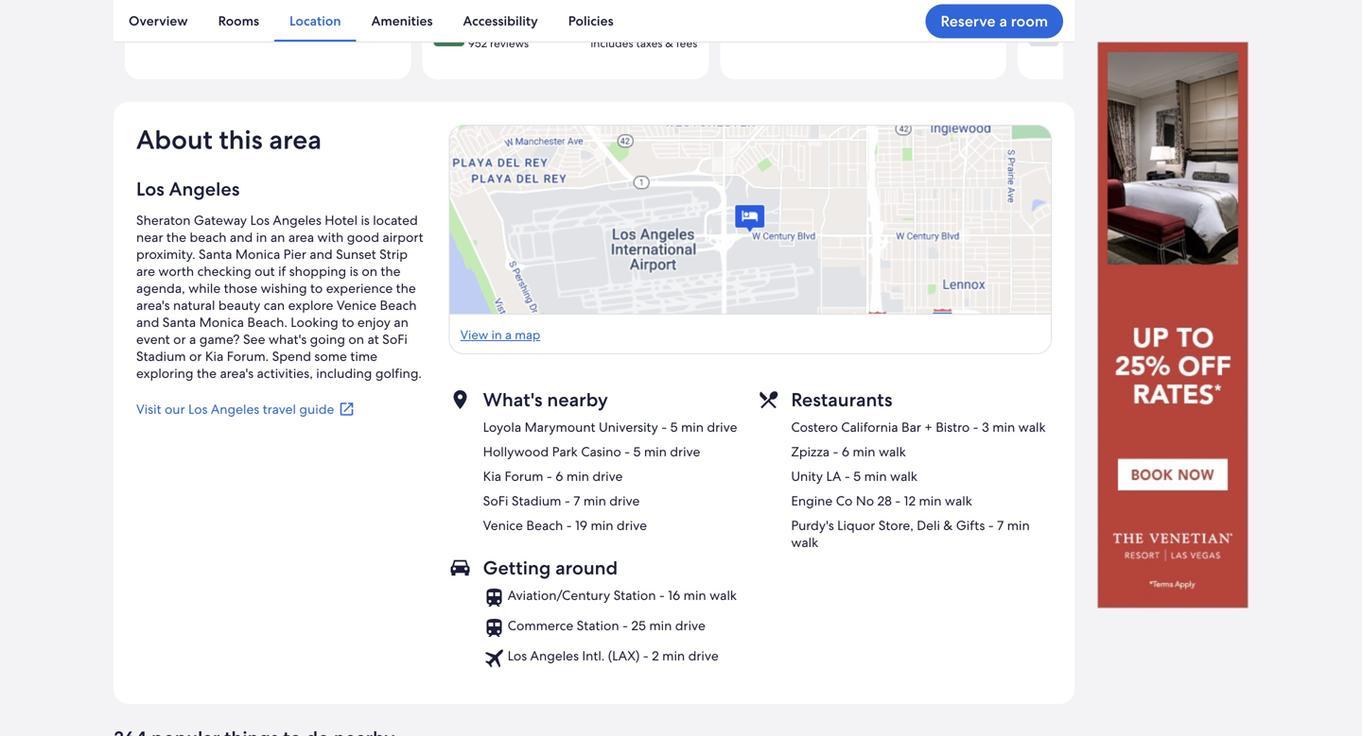 Task type: vqa. For each thing, say whether or not it's contained in the screenshot.
list containing Loyola Marymount University
yes



Task type: locate. For each thing, give the bounding box(es) containing it.
a inside sheraton gateway los angeles hotel is located near the beach and in an area with good airport proximity. santa monica pier and sunset strip are worth checking out if shopping is on the agenda, while those wishing to experience the area's natural beauty can explore venice beach and santa monica beach. looking to enjoy an event or a game? see what's going on at sofi stadium or kia forum. spend some time exploring the area's activities, including golfing.
[[189, 331, 196, 348]]

our
[[165, 401, 185, 418]]

7 right gifts
[[997, 518, 1004, 535]]

0 vertical spatial an
[[270, 229, 285, 246]]

spend
[[272, 348, 311, 365]]

going
[[310, 331, 345, 348]]

station inside aviation/century station - 16 min walk list item
[[614, 588, 656, 605]]

activities,
[[257, 365, 313, 382]]

(lax)
[[608, 648, 640, 665]]

0 vertical spatial stadium
[[136, 348, 186, 365]]

good
[[347, 229, 379, 246]]

taxes for $1,053
[[934, 19, 960, 34]]

overview
[[129, 12, 188, 29]]

0 horizontal spatial a
[[189, 331, 196, 348]]

an right in
[[270, 229, 285, 246]]

0 vertical spatial sofi
[[382, 331, 408, 348]]

min right 16
[[684, 588, 706, 605]]

and left in
[[230, 229, 253, 246]]

angeles inside sheraton gateway los angeles hotel is located near the beach and in an area with good airport proximity. santa monica pier and sunset strip are worth checking out if shopping is on the agenda, while those wishing to experience the area's natural beauty can explore venice beach and santa monica beach. looking to enjoy an event or a game? see what's going on at sofi stadium or kia forum. spend some time exploring the area's activities, including golfing.
[[273, 212, 321, 229]]

stadium down forum
[[512, 493, 561, 510]]

2 total from the left
[[972, 4, 995, 19]]

monica
[[235, 246, 280, 263], [199, 314, 244, 331]]

1 out of 10 element
[[125, 0, 411, 80]]

bar
[[902, 419, 921, 436]]

walk up 12
[[890, 468, 918, 485]]

opens in a new window image
[[338, 401, 355, 418]]

area right this
[[269, 123, 322, 157]]

santa down agenda,
[[162, 314, 196, 331]]

5 right la
[[854, 468, 861, 485]]

los inside sheraton gateway los angeles hotel is located near the beach and in an area with good airport proximity. santa monica pier and sunset strip are worth checking out if shopping is on the agenda, while those wishing to experience the area's natural beauty can explore venice beach and santa monica beach. looking to enjoy an event or a game? see what's going on at sofi stadium or kia forum. spend some time exploring the area's activities, including golfing.
[[250, 212, 270, 229]]

1 vertical spatial on
[[349, 331, 364, 348]]

kia left forum
[[483, 468, 501, 485]]

1 horizontal spatial 7
[[997, 518, 1004, 535]]

0 horizontal spatial total
[[376, 4, 400, 19]]

room
[[1011, 11, 1048, 31]]

the down strip
[[396, 280, 416, 297]]

5
[[670, 419, 678, 436], [633, 444, 641, 461], [854, 468, 861, 485]]

venice up 'at'
[[337, 297, 377, 314]]

area's up "visit our los angeles travel guide"
[[220, 365, 254, 382]]

0 horizontal spatial good
[[203, 2, 238, 19]]

1 vertical spatial a
[[189, 331, 196, 348]]

beauty
[[218, 297, 260, 314]]

- left 3
[[973, 419, 979, 436]]

los right gateway
[[250, 212, 270, 229]]

game?
[[199, 331, 240, 348]]

1 horizontal spatial is
[[361, 212, 370, 229]]

stadium up the visit
[[136, 348, 186, 365]]

min
[[681, 419, 704, 436], [993, 419, 1015, 436], [644, 444, 667, 461], [853, 444, 876, 461], [567, 468, 589, 485], [864, 468, 887, 485], [584, 493, 606, 510], [919, 493, 942, 510], [591, 518, 613, 535], [1007, 518, 1030, 535], [684, 588, 706, 605], [649, 618, 672, 635], [662, 648, 685, 665]]

0 horizontal spatial taxes
[[338, 19, 365, 34]]

& inside restaurants costero california bar + bistro - 3 min walk zpizza - 6 min walk unity la - 5 min walk engine co no 28 - 12 min walk purdy's liquor store, deli & gifts - 7 min walk
[[943, 518, 953, 535]]

2 horizontal spatial reviews
[[1085, 36, 1124, 51]]

6 inside what's nearby loyola marymount university - 5 min drive hollywood park casino - 5 min drive kia forum - 6 min drive sofi stadium - 7 min drive venice beach - 19 min drive
[[556, 468, 563, 485]]

angeles up gateway
[[169, 177, 240, 202]]

co
[[836, 493, 853, 510]]

time
[[350, 348, 377, 365]]

taxes inside $1,053 total includes taxes & fees
[[934, 19, 960, 34]]

6 down california
[[842, 444, 850, 461]]

sofi down forum
[[483, 493, 508, 510]]

walk up gifts
[[945, 493, 972, 510]]

visit our los angeles travel guide
[[136, 401, 334, 418]]

reviews for wonderful
[[490, 36, 529, 51]]

the down airport
[[381, 263, 401, 280]]

0 horizontal spatial sofi
[[382, 331, 408, 348]]

kia left the 'forum.'
[[205, 348, 224, 365]]

9.2
[[441, 28, 457, 42]]

0 horizontal spatial kia
[[205, 348, 224, 365]]

good inside good 556 reviews
[[1063, 19, 1098, 36]]

those
[[224, 280, 257, 297]]

if
[[278, 263, 286, 280]]

min right 2 at the left bottom of page
[[662, 648, 685, 665]]

2 horizontal spatial fees
[[974, 19, 995, 34]]

area
[[269, 123, 322, 157], [288, 229, 314, 246]]

and right pier
[[310, 246, 333, 263]]

and down agenda,
[[136, 314, 159, 331]]

reviews down accessibility
[[490, 36, 529, 51]]

good 556 reviews
[[1063, 19, 1124, 51]]

monica down while
[[199, 314, 244, 331]]

sofi right 'at'
[[382, 331, 408, 348]]

0 horizontal spatial 6
[[556, 468, 563, 485]]

1 vertical spatial santa
[[162, 314, 196, 331]]

at
[[367, 331, 379, 348]]

1 horizontal spatial or
[[189, 348, 202, 365]]

1 horizontal spatial stadium
[[512, 493, 561, 510]]

0 horizontal spatial area's
[[136, 297, 170, 314]]

min down park at the left bottom of page
[[567, 468, 589, 485]]

station up the 25
[[614, 588, 656, 605]]

is right the hotel
[[361, 212, 370, 229]]

952
[[468, 36, 487, 51]]

1 vertical spatial kia
[[483, 468, 501, 485]]

1 horizontal spatial venice
[[483, 518, 523, 535]]

aviation/century
[[508, 588, 610, 605]]

5 right university
[[670, 419, 678, 436]]

& right policies link
[[665, 36, 673, 51]]

0 horizontal spatial fees
[[379, 19, 400, 34]]

min right gifts
[[1007, 518, 1030, 535]]

good inside very good 1,002 reviews
[[203, 2, 238, 19]]

includes inside $538 total includes taxes & fees
[[293, 19, 336, 34]]

0 vertical spatial is
[[361, 212, 370, 229]]

taxes inside $538 total includes taxes & fees
[[338, 19, 365, 34]]

2 vertical spatial 5
[[854, 468, 861, 485]]

angeles down commerce
[[530, 648, 579, 665]]

19
[[575, 518, 588, 535]]

1 horizontal spatial taxes
[[636, 36, 663, 51]]

reviews right 556
[[1085, 36, 1124, 51]]

intl.
[[582, 648, 605, 665]]

see
[[243, 331, 265, 348]]

& right deli
[[943, 518, 953, 535]]

total right $538
[[376, 4, 400, 19]]

0 horizontal spatial includes
[[293, 19, 336, 34]]

santa down gateway
[[199, 246, 232, 263]]

1 horizontal spatial 6
[[842, 444, 850, 461]]

venice up getting
[[483, 518, 523, 535]]

- right la
[[845, 468, 850, 485]]

forum.
[[227, 348, 269, 365]]

&
[[368, 19, 376, 34], [963, 19, 971, 34], [665, 36, 673, 51], [943, 518, 953, 535]]

aviation/century station - 16 min walk
[[508, 588, 737, 605]]

taxes right policies link
[[636, 36, 663, 51]]

visit
[[136, 401, 161, 418]]

proximity.
[[136, 246, 195, 263]]

total
[[376, 4, 400, 19], [972, 4, 995, 19]]

1 horizontal spatial good
[[1063, 19, 1098, 36]]

to left enjoy
[[342, 314, 354, 331]]

1 horizontal spatial santa
[[199, 246, 232, 263]]

0 horizontal spatial stadium
[[136, 348, 186, 365]]

2 horizontal spatial includes
[[888, 19, 931, 34]]

1 total from the left
[[376, 4, 400, 19]]

engine
[[791, 493, 833, 510]]

angeles up pier
[[273, 212, 321, 229]]

area's
[[136, 297, 170, 314], [220, 365, 254, 382]]

0 vertical spatial beach
[[380, 297, 417, 314]]

- left 16
[[659, 588, 665, 605]]

1 horizontal spatial sofi
[[483, 493, 508, 510]]

list containing costero california bar + bistro - 3 min walk
[[791, 419, 1052, 552]]

2 horizontal spatial taxes
[[934, 19, 960, 34]]

area's up 'event'
[[136, 297, 170, 314]]

fees inside $538 total includes taxes & fees
[[379, 19, 400, 34]]

los up sheraton
[[136, 177, 164, 202]]

including
[[316, 365, 372, 382]]

6 down park at the left bottom of page
[[556, 468, 563, 485]]

station inside commerce station - 25 min drive list item
[[577, 618, 619, 635]]

is down good
[[350, 263, 358, 280]]

- down university
[[624, 444, 630, 461]]

0 vertical spatial area's
[[136, 297, 170, 314]]

travel
[[263, 401, 296, 418]]

1 horizontal spatial beach
[[526, 518, 563, 535]]

walk right 16
[[710, 588, 737, 605]]

includes for $538 total includes taxes & fees
[[293, 19, 336, 34]]

& inside 2 out of 10 element
[[665, 36, 673, 51]]

1 vertical spatial 5
[[633, 444, 641, 461]]

1 vertical spatial 6
[[556, 468, 563, 485]]

min right 12
[[919, 493, 942, 510]]

checking
[[197, 263, 251, 280]]

1 horizontal spatial kia
[[483, 468, 501, 485]]

list
[[114, 0, 1075, 42], [483, 419, 737, 535], [791, 419, 1052, 552], [483, 588, 737, 671]]

1 vertical spatial is
[[350, 263, 358, 280]]

-
[[661, 419, 667, 436], [973, 419, 979, 436], [624, 444, 630, 461], [833, 444, 839, 461], [547, 468, 552, 485], [845, 468, 850, 485], [565, 493, 570, 510], [895, 493, 901, 510], [566, 518, 572, 535], [988, 518, 994, 535], [659, 588, 665, 605], [622, 618, 628, 635], [643, 648, 649, 665]]

0 vertical spatial kia
[[205, 348, 224, 365]]

taxes down $538
[[338, 19, 365, 34]]

area left with
[[288, 229, 314, 246]]

casino
[[581, 444, 621, 461]]

reviews inside very good 1,002 reviews
[[202, 19, 241, 34]]

7 up 19
[[574, 493, 580, 510]]

1 horizontal spatial 5
[[670, 419, 678, 436]]

1 vertical spatial station
[[577, 618, 619, 635]]

& down $538
[[368, 19, 376, 34]]

taxes for $538
[[338, 19, 365, 34]]

and
[[230, 229, 253, 246], [310, 246, 333, 263], [136, 314, 159, 331]]

total inside $1,053 total includes taxes & fees
[[972, 4, 995, 19]]

beach down strip
[[380, 297, 417, 314]]

list containing loyola marymount university
[[483, 419, 737, 535]]

total inside $538 total includes taxes & fees
[[376, 4, 400, 19]]

beach
[[380, 297, 417, 314], [526, 518, 563, 535]]

restaurants
[[791, 388, 893, 413]]

1 vertical spatial to
[[342, 314, 354, 331]]

- inside aviation/century station - 16 min walk list item
[[659, 588, 665, 605]]

beach inside sheraton gateway los angeles hotel is located near the beach and in an area with good airport proximity. santa monica pier and sunset strip are worth checking out if shopping is on the agenda, while those wishing to experience the area's natural beauty can explore venice beach and santa monica beach. looking to enjoy an event or a game? see what's going on at sofi stadium or kia forum. spend some time exploring the area's activities, including golfing.
[[380, 297, 417, 314]]

store,
[[879, 518, 914, 535]]

los right our
[[188, 401, 208, 418]]

a
[[999, 11, 1007, 31], [189, 331, 196, 348]]

1 vertical spatial monica
[[199, 314, 244, 331]]

los down commerce
[[508, 648, 527, 665]]

on
[[362, 263, 377, 280], [349, 331, 364, 348]]

reviews inside wonderful 952 reviews
[[490, 36, 529, 51]]

includes inside 2 out of 10 element
[[591, 36, 633, 51]]

0 vertical spatial venice
[[337, 297, 377, 314]]

min right 19
[[591, 518, 613, 535]]

fees inside $1,053 total includes taxes & fees
[[974, 19, 995, 34]]

taxes inside 2 out of 10 element
[[636, 36, 663, 51]]

policies
[[568, 12, 614, 29]]

- up la
[[833, 444, 839, 461]]

- right forum
[[547, 468, 552, 485]]

0 horizontal spatial 5
[[633, 444, 641, 461]]

1 horizontal spatial reviews
[[490, 36, 529, 51]]

includes for $1,053 total includes taxes & fees
[[888, 19, 931, 34]]

5 inside restaurants costero california bar + bistro - 3 min walk zpizza - 6 min walk unity la - 5 min walk engine co no 28 - 12 min walk purdy's liquor store, deli & gifts - 7 min walk
[[854, 468, 861, 485]]

0 horizontal spatial is
[[350, 263, 358, 280]]

walk
[[1019, 419, 1046, 436], [879, 444, 906, 461], [890, 468, 918, 485], [945, 493, 972, 510], [791, 535, 819, 552], [710, 588, 737, 605]]

kia inside what's nearby loyola marymount university - 5 min drive hollywood park casino - 5 min drive kia forum - 6 min drive sofi stadium - 7 min drive venice beach - 19 min drive
[[483, 468, 501, 485]]

a left "game?"
[[189, 331, 196, 348]]

golfing.
[[375, 365, 422, 382]]

an
[[270, 229, 285, 246], [394, 314, 409, 331]]

drive inside los angeles intl. (lax) - 2 min drive list item
[[688, 648, 719, 665]]

drive inside commerce station - 25 min drive list item
[[675, 618, 706, 635]]

2 out of 10 element
[[423, 0, 709, 80]]

reviews inside good 556 reviews
[[1085, 36, 1124, 51]]

0 vertical spatial a
[[999, 11, 1007, 31]]

28
[[877, 493, 892, 510]]

a left room
[[999, 11, 1007, 31]]

agenda,
[[136, 280, 185, 297]]

commerce station - 25 min drive list item
[[483, 618, 737, 641]]

1 vertical spatial stadium
[[512, 493, 561, 510]]

min up 28
[[864, 468, 887, 485]]

taxes down $1,053
[[934, 19, 960, 34]]

liquor
[[837, 518, 875, 535]]

good right 7.8
[[1063, 19, 1098, 36]]

0 horizontal spatial beach
[[380, 297, 417, 314]]

walk down "engine"
[[791, 535, 819, 552]]

0 horizontal spatial reviews
[[202, 19, 241, 34]]

good right the very
[[203, 2, 238, 19]]

0 horizontal spatial or
[[173, 331, 186, 348]]

reviews
[[202, 19, 241, 34], [490, 36, 529, 51], [1085, 36, 1124, 51]]

to
[[310, 280, 323, 297], [342, 314, 354, 331]]

good
[[203, 2, 238, 19], [1063, 19, 1098, 36]]

reviews right 1,002
[[202, 19, 241, 34]]

list containing aviation/century station - 16 min walk
[[483, 588, 737, 671]]

hotel
[[325, 212, 358, 229]]

1 horizontal spatial area's
[[220, 365, 254, 382]]

sunset
[[336, 246, 376, 263]]

venice
[[337, 297, 377, 314], [483, 518, 523, 535]]

station down aviation/century station - 16 min walk list item
[[577, 618, 619, 635]]

event
[[136, 331, 170, 348]]

or
[[173, 331, 186, 348], [189, 348, 202, 365]]

0 horizontal spatial to
[[310, 280, 323, 297]]

0 horizontal spatial venice
[[337, 297, 377, 314]]

1 vertical spatial venice
[[483, 518, 523, 535]]

1 vertical spatial area
[[288, 229, 314, 246]]

0 vertical spatial santa
[[199, 246, 232, 263]]

1 horizontal spatial an
[[394, 314, 409, 331]]

on left strip
[[362, 263, 377, 280]]

0 vertical spatial monica
[[235, 246, 280, 263]]

0 vertical spatial station
[[614, 588, 656, 605]]

monica left pier
[[235, 246, 280, 263]]

2 horizontal spatial 5
[[854, 468, 861, 485]]

includes inside $1,053 total includes taxes & fees
[[888, 19, 931, 34]]

sofi inside what's nearby loyola marymount university - 5 min drive hollywood park casino - 5 min drive kia forum - 6 min drive sofi stadium - 7 min drive venice beach - 19 min drive
[[483, 493, 508, 510]]

on left 'at'
[[349, 331, 364, 348]]

& inside $538 total includes taxes & fees
[[368, 19, 376, 34]]

1 vertical spatial sofi
[[483, 493, 508, 510]]

venice inside sheraton gateway los angeles hotel is located near the beach and in an area with good airport proximity. santa monica pier and sunset strip are worth checking out if shopping is on the agenda, while those wishing to experience the area's natural beauty can explore venice beach and santa monica beach. looking to enjoy an event or a game? see what's going on at sofi stadium or kia forum. spend some time exploring the area's activities, including golfing.
[[337, 297, 377, 314]]

taxes
[[338, 19, 365, 34], [934, 19, 960, 34], [636, 36, 663, 51]]

wonderful 952 reviews
[[468, 19, 534, 51]]

1 vertical spatial beach
[[526, 518, 563, 535]]

- inside los angeles intl. (lax) - 2 min drive list item
[[643, 648, 649, 665]]

6
[[842, 444, 850, 461], [556, 468, 563, 485]]

los inside list item
[[508, 648, 527, 665]]

0 horizontal spatial 7
[[574, 493, 580, 510]]

total right $1,053
[[972, 4, 995, 19]]

gifts
[[956, 518, 985, 535]]

1 vertical spatial area's
[[220, 365, 254, 382]]

- left 2 at the left bottom of page
[[643, 648, 649, 665]]

sofi inside sheraton gateway los angeles hotel is located near the beach and in an area with good airport proximity. santa monica pier and sunset strip are worth checking out if shopping is on the agenda, while those wishing to experience the area's natural beauty can explore venice beach and santa monica beach. looking to enjoy an event or a game? see what's going on at sofi stadium or kia forum. spend some time exploring the area's activities, including golfing.
[[382, 331, 408, 348]]

out
[[255, 263, 275, 280]]

1 vertical spatial 7
[[997, 518, 1004, 535]]

fees for $538 total includes taxes & fees
[[379, 19, 400, 34]]

fees
[[379, 19, 400, 34], [974, 19, 995, 34], [676, 36, 698, 51]]

santa
[[199, 246, 232, 263], [162, 314, 196, 331]]

to right wishing
[[310, 280, 323, 297]]

1 horizontal spatial fees
[[676, 36, 698, 51]]

1 horizontal spatial includes
[[591, 36, 633, 51]]

costero
[[791, 419, 838, 436]]

& down $1,053
[[963, 19, 971, 34]]

0 vertical spatial 6
[[842, 444, 850, 461]]

6 inside restaurants costero california bar + bistro - 3 min walk zpizza - 6 min walk unity la - 5 min walk engine co no 28 - 12 min walk purdy's liquor store, deli & gifts - 7 min walk
[[842, 444, 850, 461]]

the
[[166, 229, 186, 246], [381, 263, 401, 280], [396, 280, 416, 297], [197, 365, 217, 382]]

min right 3
[[993, 419, 1015, 436]]

amenities link
[[356, 0, 448, 42]]

what's
[[269, 331, 307, 348]]

0 vertical spatial 7
[[574, 493, 580, 510]]

5 down university
[[633, 444, 641, 461]]

0 horizontal spatial an
[[270, 229, 285, 246]]

1 horizontal spatial total
[[972, 4, 995, 19]]

3
[[982, 419, 989, 436]]

min down university
[[644, 444, 667, 461]]

kia
[[205, 348, 224, 365], [483, 468, 501, 485]]

1 horizontal spatial a
[[999, 11, 1007, 31]]

an right enjoy
[[394, 314, 409, 331]]

- left the 25
[[622, 618, 628, 635]]

beach left 19
[[526, 518, 563, 535]]

are
[[136, 263, 155, 280]]



Task type: describe. For each thing, give the bounding box(es) containing it.
accessibility
[[463, 12, 538, 29]]

walk down bar
[[879, 444, 906, 461]]

airport
[[383, 229, 423, 246]]

shopping
[[289, 263, 346, 280]]

$538 total includes taxes & fees
[[293, 4, 400, 34]]

reserve
[[941, 11, 996, 31]]

california
[[841, 419, 898, 436]]

total for $1,053 total includes taxes & fees
[[972, 4, 995, 19]]

what's nearby loyola marymount university - 5 min drive hollywood park casino - 5 min drive kia forum - 6 min drive sofi stadium - 7 min drive venice beach - 19 min drive
[[483, 388, 737, 535]]

looking
[[291, 314, 338, 331]]

walk inside list item
[[710, 588, 737, 605]]

los angeles
[[136, 177, 240, 202]]

purdy's
[[791, 518, 834, 535]]

hollywood
[[483, 444, 549, 461]]

policies link
[[553, 0, 629, 42]]

visit our los angeles travel guide link
[[136, 401, 426, 418]]

with
[[317, 229, 344, 246]]

commerce station - 25 min drive
[[508, 618, 706, 635]]

4 out of 10 element
[[1018, 0, 1304, 80]]

enjoy
[[357, 314, 391, 331]]

guide
[[299, 401, 334, 418]]

list for what's nearby
[[483, 419, 737, 535]]

gateway
[[194, 212, 247, 229]]

los angeles intl. (lax) - 2 min drive list item
[[483, 648, 737, 671]]

rooms link
[[203, 0, 274, 42]]

$538
[[349, 4, 374, 19]]

min right university
[[681, 419, 704, 436]]

loyola
[[483, 419, 521, 436]]

while
[[188, 280, 221, 297]]

getting
[[483, 556, 551, 581]]

$1,053
[[937, 4, 969, 19]]

min down california
[[853, 444, 876, 461]]

7 inside what's nearby loyola marymount university - 5 min drive hollywood park casino - 5 min drive kia forum - 6 min drive sofi stadium - 7 min drive venice beach - 19 min drive
[[574, 493, 580, 510]]

- down park at the left bottom of page
[[565, 493, 570, 510]]

fees for $1,053 total includes taxes & fees
[[974, 19, 995, 34]]

8.0
[[144, 11, 160, 25]]

station for aviation/century
[[614, 588, 656, 605]]

- right university
[[661, 419, 667, 436]]

list for getting around
[[483, 588, 737, 671]]

stadium inside what's nearby loyola marymount university - 5 min drive hollywood park casino - 5 min drive kia forum - 6 min drive sofi stadium - 7 min drive venice beach - 19 min drive
[[512, 493, 561, 510]]

0 vertical spatial to
[[310, 280, 323, 297]]

list containing overview
[[114, 0, 1075, 42]]

worth
[[158, 263, 194, 280]]

556
[[1063, 36, 1082, 51]]

park
[[552, 444, 578, 461]]

the down "game?"
[[197, 365, 217, 382]]

kia inside sheraton gateway los angeles hotel is located near the beach and in an area with good airport proximity. santa monica pier and sunset strip are worth checking out if shopping is on the agenda, while those wishing to experience the area's natural beauty can explore venice beach and santa monica beach. looking to enjoy an event or a game? see what's going on at sofi stadium or kia forum. spend some time exploring the area's activities, including golfing.
[[205, 348, 224, 365]]

station for commerce
[[577, 618, 619, 635]]

0 horizontal spatial santa
[[162, 314, 196, 331]]

la
[[826, 468, 841, 485]]

bistro
[[936, 419, 970, 436]]

- left 12
[[895, 493, 901, 510]]

$1,053 total includes taxes & fees
[[888, 4, 995, 34]]

exploring
[[136, 365, 193, 382]]

explore
[[288, 297, 333, 314]]

near
[[136, 229, 163, 246]]

reviews for good
[[1085, 36, 1124, 51]]

restaurants costero california bar + bistro - 3 min walk zpizza - 6 min walk unity la - 5 min walk engine co no 28 - 12 min walk purdy's liquor store, deli & gifts - 7 min walk
[[791, 388, 1046, 552]]

angeles left travel
[[211, 401, 259, 418]]

- inside commerce station - 25 min drive list item
[[622, 618, 628, 635]]

list for restaurants
[[791, 419, 1052, 552]]

venice inside what's nearby loyola marymount university - 5 min drive hollywood park casino - 5 min drive kia forum - 6 min drive sofi stadium - 7 min drive venice beach - 19 min drive
[[483, 518, 523, 535]]

a inside button
[[999, 11, 1007, 31]]

2 horizontal spatial and
[[310, 246, 333, 263]]

university
[[599, 419, 658, 436]]

7.8
[[1037, 28, 1051, 42]]

area inside sheraton gateway los angeles hotel is located near the beach and in an area with good airport proximity. santa monica pier and sunset strip are worth checking out if shopping is on the agenda, while those wishing to experience the area's natural beauty can explore venice beach and santa monica beach. looking to enjoy an event or a game? see what's going on at sofi stadium or kia forum. spend some time exploring the area's activities, including golfing.
[[288, 229, 314, 246]]

0 vertical spatial on
[[362, 263, 377, 280]]

stadium inside sheraton gateway los angeles hotel is located near the beach and in an area with good airport proximity. santa monica pier and sunset strip are worth checking out if shopping is on the agenda, while those wishing to experience the area's natural beauty can explore venice beach and santa monica beach. looking to enjoy an event or a game? see what's going on at sofi stadium or kia forum. spend some time exploring the area's activities, including golfing.
[[136, 348, 186, 365]]

beach
[[190, 229, 227, 246]]

can
[[264, 297, 285, 314]]

1,002
[[172, 19, 199, 34]]

accessibility link
[[448, 0, 553, 42]]

the right near
[[166, 229, 186, 246]]

- left 19
[[566, 518, 572, 535]]

in
[[256, 229, 267, 246]]

total for $538 total includes taxes & fees
[[376, 4, 400, 19]]

1 vertical spatial an
[[394, 314, 409, 331]]

marymount
[[525, 419, 596, 436]]

experience
[[326, 280, 393, 297]]

rooms
[[218, 12, 259, 29]]

0 horizontal spatial and
[[136, 314, 159, 331]]

12
[[904, 493, 916, 510]]

0 vertical spatial 5
[[670, 419, 678, 436]]

reserve a room button
[[926, 4, 1063, 38]]

commerce
[[508, 618, 574, 635]]

walk right 3
[[1019, 419, 1046, 436]]

3 out of 10 element
[[720, 0, 1007, 80]]

min up 19
[[584, 493, 606, 510]]

25
[[631, 618, 646, 635]]

beach.
[[247, 314, 287, 331]]

wishing
[[261, 280, 307, 297]]

very good 1,002 reviews
[[172, 2, 241, 34]]

16
[[668, 588, 680, 605]]

reserve a room
[[941, 11, 1048, 31]]

1 horizontal spatial and
[[230, 229, 253, 246]]

wonderful
[[468, 19, 534, 36]]

aviation/century station - 16 min walk list item
[[483, 588, 737, 610]]

- right gifts
[[988, 518, 994, 535]]

angeles inside list item
[[530, 648, 579, 665]]

about
[[136, 123, 213, 157]]

0 vertical spatial area
[[269, 123, 322, 157]]

7 inside restaurants costero california bar + bistro - 3 min walk zpizza - 6 min walk unity la - 5 min walk engine co no 28 - 12 min walk purdy's liquor store, deli & gifts - 7 min walk
[[997, 518, 1004, 535]]

sheraton gateway los angeles hotel is located near the beach and in an area with good airport proximity. santa monica pier and sunset strip are worth checking out if shopping is on the agenda, while those wishing to experience the area's natural beauty can explore venice beach and santa monica beach. looking to enjoy an event or a game? see what's going on at sofi stadium or kia forum. spend some time exploring the area's activities, including golfing.
[[136, 212, 423, 382]]

very
[[172, 2, 200, 19]]

beach inside what's nearby loyola marymount university - 5 min drive hollywood park casino - 5 min drive kia forum - 6 min drive sofi stadium - 7 min drive venice beach - 19 min drive
[[526, 518, 563, 535]]

unity
[[791, 468, 823, 485]]

fees inside 2 out of 10 element
[[676, 36, 698, 51]]

no
[[856, 493, 874, 510]]

around
[[555, 556, 618, 581]]

2
[[652, 648, 659, 665]]

1 horizontal spatial to
[[342, 314, 354, 331]]

getting around
[[483, 556, 618, 581]]

amenities
[[371, 12, 433, 29]]

some
[[314, 348, 347, 365]]

min right the 25
[[649, 618, 672, 635]]

& inside $1,053 total includes taxes & fees
[[963, 19, 971, 34]]

natural
[[173, 297, 215, 314]]



